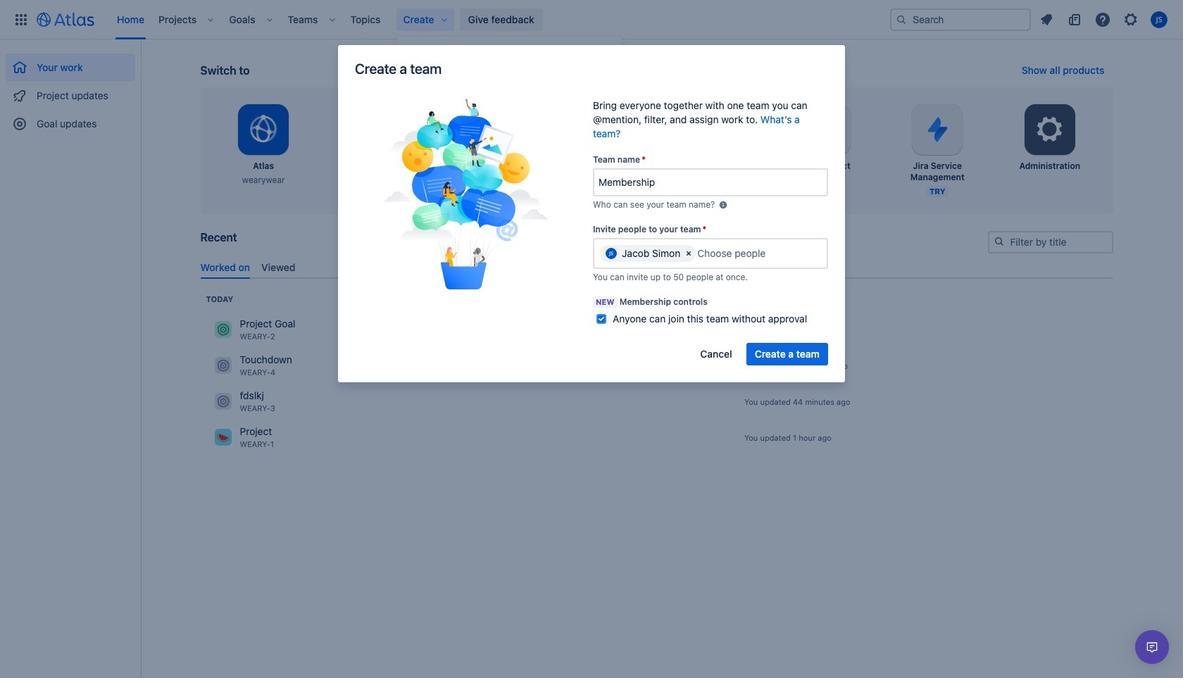 Task type: locate. For each thing, give the bounding box(es) containing it.
townsquare image
[[215, 321, 231, 338], [215, 393, 231, 410]]

0 vertical spatial townsquare image
[[215, 357, 231, 374]]

:running_shirt_with_sash: image
[[414, 152, 430, 169]]

heading
[[206, 294, 233, 305]]

0 vertical spatial townsquare image
[[215, 321, 231, 338]]

1 townsquare image from the top
[[215, 357, 231, 374]]

:clap: image
[[414, 200, 430, 217]]

tab list
[[195, 255, 1119, 279]]

search image
[[896, 14, 907, 25]]

:dart: image
[[414, 104, 430, 121]]

banner
[[0, 0, 1184, 39]]

help image
[[1095, 11, 1112, 28]]

1 vertical spatial townsquare image
[[215, 429, 231, 446]]

0 horizontal spatial group
[[6, 39, 135, 142]]

1 vertical spatial townsquare image
[[215, 393, 231, 410]]

1 townsquare image from the top
[[215, 321, 231, 338]]

:watermelon: image
[[414, 56, 430, 73], [414, 56, 430, 73]]

Filter by title field
[[989, 232, 1112, 252]]

group
[[397, 37, 622, 237], [6, 39, 135, 142]]

townsquare image
[[215, 357, 231, 374], [215, 429, 231, 446]]



Task type: vqa. For each thing, say whether or not it's contained in the screenshot.
'Create A Team' element
yes



Task type: describe. For each thing, give the bounding box(es) containing it.
e.g. HR Team, Redesign Project, Team Mango field
[[595, 170, 827, 195]]

create a team image
[[382, 99, 549, 290]]

clear image
[[684, 248, 695, 259]]

:clap: image
[[414, 200, 430, 217]]

:running_shirt_with_sash: image
[[414, 152, 430, 169]]

top element
[[8, 0, 891, 39]]

2 townsquare image from the top
[[215, 429, 231, 446]]

settings image
[[1033, 113, 1067, 147]]

1 horizontal spatial group
[[397, 37, 622, 237]]

Choose people text field
[[698, 247, 784, 261]]

2 townsquare image from the top
[[215, 393, 231, 410]]

Search field
[[891, 8, 1031, 31]]

create a team element
[[367, 99, 564, 293]]

:dart: image
[[414, 104, 430, 121]]

search image
[[994, 236, 1005, 247]]

your team name is visible to anyone in your organisation. it may be visible on work shared outside your organisation. image
[[718, 199, 729, 211]]

open intercom messenger image
[[1144, 639, 1161, 656]]



